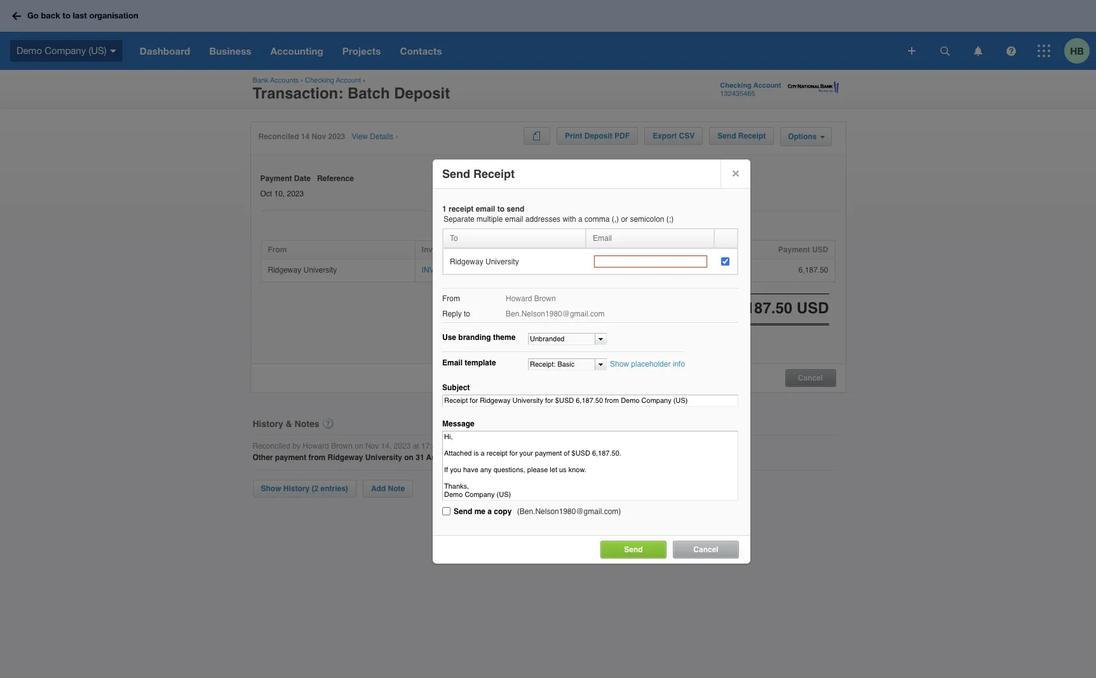 Task type: vqa. For each thing, say whether or not it's contained in the screenshot.
suits
no



Task type: locate. For each thing, give the bounding box(es) containing it.
to left send
[[498, 205, 505, 214]]

a right with
[[579, 215, 583, 224]]

print deposit pdf
[[565, 132, 630, 140]]

0 vertical spatial reconciled
[[258, 132, 299, 141]]

1 vertical spatial email
[[442, 359, 463, 367]]

1 horizontal spatial date
[[642, 245, 658, 254]]

0 vertical spatial email
[[593, 234, 612, 243]]

2 horizontal spatial university
[[486, 257, 519, 266]]

0 horizontal spatial send receipt
[[442, 167, 515, 181]]

1 vertical spatial 6,187.50
[[486, 453, 515, 462]]

email up multiple
[[476, 205, 495, 214]]

receipt down 132435465 on the top right of the page
[[739, 132, 766, 140]]

back
[[41, 10, 60, 21]]

a right me
[[488, 507, 492, 516]]

date inside payment date oct 10, 2023
[[294, 174, 311, 183]]

1 vertical spatial history
[[283, 484, 310, 493]]

reconciled for reconciled 14 nov 2023 view details ›
[[258, 132, 299, 141]]

history & notes
[[253, 419, 319, 429]]

reconciled up 'other'
[[253, 442, 290, 451]]

1 vertical spatial brown
[[331, 442, 353, 451]]

0 horizontal spatial on
[[355, 442, 363, 451]]

0 horizontal spatial deposit
[[394, 85, 450, 102]]

1 horizontal spatial email
[[593, 234, 612, 243]]

0 horizontal spatial oct
[[260, 189, 272, 198]]

1 vertical spatial oct
[[625, 266, 637, 274]]

0 vertical spatial on
[[355, 442, 363, 451]]

1 vertical spatial details
[[554, 245, 579, 254]]

0 vertical spatial brown
[[534, 294, 556, 303]]

brown up entries)
[[331, 442, 353, 451]]

0 horizontal spatial ›
[[301, 76, 303, 85]]

nov left 14, on the bottom left of the page
[[365, 442, 379, 451]]

go back to last organisation
[[27, 10, 138, 21]]

0 vertical spatial deposit
[[394, 85, 450, 102]]

reconciled
[[258, 132, 299, 141], [253, 442, 290, 451]]

print deposit pdf link
[[557, 127, 638, 145]]

receipt up send
[[474, 167, 515, 181]]

(2
[[312, 484, 319, 493]]

send
[[718, 132, 736, 140], [442, 167, 470, 181], [454, 507, 473, 516], [624, 545, 643, 554]]

6,187.50 right the for
[[486, 453, 515, 462]]

0 horizontal spatial brown
[[331, 442, 353, 451]]

transaction:
[[253, 85, 343, 102]]

notes
[[295, 419, 319, 429]]

1 vertical spatial to
[[498, 205, 505, 214]]

email
[[593, 234, 612, 243], [442, 359, 463, 367]]

1 horizontal spatial 6,187.50
[[799, 266, 829, 274]]

0 vertical spatial oct
[[260, 189, 272, 198]]

svg image
[[1038, 44, 1051, 57], [940, 46, 950, 56]]

1 vertical spatial from
[[442, 294, 460, 303]]

other
[[253, 453, 273, 462]]

1 vertical spatial send receipt
[[442, 167, 515, 181]]

0 horizontal spatial show
[[261, 484, 281, 493]]

6,187.50
[[799, 266, 829, 274], [486, 453, 515, 462]]

brown
[[534, 294, 556, 303], [331, 442, 353, 451]]

0 vertical spatial show
[[610, 360, 629, 369]]

0 horizontal spatial checking
[[305, 76, 334, 85]]

2023 right 10,
[[287, 189, 304, 198]]

to left last
[[63, 10, 70, 21]]

due
[[625, 245, 640, 254]]

2023 inside payment date oct 10, 2023
[[287, 189, 304, 198]]

svg image inside demo company (us) popup button
[[110, 49, 116, 53]]

1 horizontal spatial nov
[[365, 442, 379, 451]]

Subject text field
[[442, 395, 739, 407]]

reconciled for reconciled by howard brown on nov 14, 2023 at 17:43pm other payment from ridgeway university on 31 august 2011 for 6,187.50
[[253, 442, 290, 451]]

on left 14, on the bottom left of the page
[[355, 442, 363, 451]]

0 vertical spatial from
[[268, 245, 287, 254]]

export
[[653, 132, 677, 140]]

0 vertical spatial receipt
[[739, 132, 766, 140]]

send receipt down 132435465 on the top right of the page
[[718, 132, 766, 140]]

›
[[301, 76, 303, 85], [363, 76, 365, 85], [396, 132, 398, 141]]

0 vertical spatial email
[[476, 205, 495, 214]]

account up send receipt link
[[754, 81, 782, 90]]

hb button
[[1065, 32, 1097, 70]]

from
[[268, 245, 287, 254], [442, 294, 460, 303]]

› right view
[[396, 132, 398, 141]]

from down 10,
[[268, 245, 287, 254]]

0 vertical spatial send receipt
[[718, 132, 766, 140]]

0 horizontal spatial date
[[294, 174, 311, 183]]

ridgeway inside reconciled by howard brown on nov 14, 2023 at 17:43pm other payment from ridgeway university on 31 august 2011 for 6,187.50
[[328, 453, 363, 462]]

0 horizontal spatial nov
[[312, 132, 326, 141]]

send receipt link
[[709, 127, 774, 145]]

0 horizontal spatial receipt
[[474, 167, 515, 181]]

0 vertical spatial 6,187.50
[[799, 266, 829, 274]]

1 vertical spatial payment
[[779, 245, 810, 254]]

send link
[[601, 541, 667, 559]]

None text field
[[594, 256, 708, 268], [529, 334, 595, 345], [529, 359, 595, 370], [594, 256, 708, 268], [529, 334, 595, 345], [529, 359, 595, 370]]

from up reply
[[442, 294, 460, 303]]

0 horizontal spatial ridgeway
[[268, 266, 301, 274]]

2 vertical spatial to
[[464, 310, 470, 318]]

theme
[[493, 333, 516, 342]]

1 horizontal spatial howard
[[506, 294, 532, 303]]

number
[[450, 245, 479, 254]]

email down send
[[505, 215, 523, 224]]

9,
[[639, 266, 645, 274]]

svg image
[[12, 12, 21, 20], [974, 46, 982, 56], [1007, 46, 1016, 56], [908, 47, 916, 55], [110, 49, 116, 53]]

payment for payment usd
[[779, 245, 810, 254]]

email up subject
[[442, 359, 463, 367]]

1 vertical spatial reconciled
[[253, 442, 290, 451]]

2023 left the at
[[394, 442, 411, 451]]

cancel
[[798, 373, 823, 382], [694, 545, 719, 554]]

0 horizontal spatial a
[[488, 507, 492, 516]]

1 horizontal spatial account
[[754, 81, 782, 90]]

howard brown
[[506, 294, 556, 303]]

history left &
[[253, 419, 283, 429]]

export csv link
[[645, 127, 703, 145]]

ridgeway university
[[450, 257, 519, 266], [268, 266, 337, 274]]

nov right 14
[[312, 132, 326, 141]]

payment
[[260, 174, 292, 183], [779, 245, 810, 254]]

1 horizontal spatial ›
[[363, 76, 365, 85]]

1 vertical spatial show
[[261, 484, 281, 493]]

0 horizontal spatial howard
[[303, 442, 329, 451]]

1 vertical spatial deposit
[[585, 132, 613, 140]]

14,
[[381, 442, 392, 451]]

brown up ben.nelson1980@gmail.com
[[534, 294, 556, 303]]

deposit right the batch
[[394, 85, 450, 102]]

date left reference
[[294, 174, 311, 183]]

date for payment date oct 10, 2023
[[294, 174, 311, 183]]

0 horizontal spatial 6,187.50
[[486, 453, 515, 462]]

separate
[[444, 215, 475, 224]]

navigation
[[130, 32, 899, 70]]

1 vertical spatial date
[[642, 245, 658, 254]]

oct left 9,
[[625, 266, 637, 274]]

reconciled inside reconciled by howard brown on nov 14, 2023 at 17:43pm other payment from ridgeway university on 31 august 2011 for 6,187.50
[[253, 442, 290, 451]]

1 horizontal spatial cancel link
[[786, 371, 836, 382]]

0 horizontal spatial details
[[370, 132, 394, 141]]

0 horizontal spatial university
[[304, 266, 337, 274]]

1 vertical spatial cancel link
[[673, 541, 739, 559]]

export csv
[[653, 132, 695, 140]]

brown inside reconciled by howard brown on nov 14, 2023 at 17:43pm other payment from ridgeway university on 31 august 2011 for 6,187.50
[[331, 442, 353, 451]]

0 vertical spatial date
[[294, 174, 311, 183]]

date right due
[[642, 245, 658, 254]]

0 vertical spatial history
[[253, 419, 283, 429]]

2023 left view
[[328, 132, 345, 141]]

go back to last organisation link
[[8, 5, 146, 27]]

checking up send receipt link
[[720, 81, 752, 90]]

august
[[426, 453, 452, 462]]

university
[[486, 257, 519, 266], [304, 266, 337, 274], [365, 453, 402, 462]]

1 vertical spatial email
[[505, 215, 523, 224]]

date for due date
[[642, 245, 658, 254]]

show down 'other'
[[261, 484, 281, 493]]

a
[[579, 215, 583, 224], [488, 507, 492, 516]]

0 vertical spatial details
[[370, 132, 394, 141]]

accounts
[[270, 76, 299, 85]]

oct
[[260, 189, 272, 198], [625, 266, 637, 274]]

(;)
[[667, 215, 674, 224]]

oct left 10,
[[260, 189, 272, 198]]

6,187.50 inside reconciled by howard brown on nov 14, 2023 at 17:43pm other payment from ridgeway university on 31 august 2011 for 6,187.50
[[486, 453, 515, 462]]

31
[[416, 453, 424, 462]]

payment date oct 10, 2023
[[260, 174, 311, 198]]

6,187.50 down usd
[[799, 266, 829, 274]]

invoice number
[[422, 245, 479, 254]]

1 horizontal spatial from
[[442, 294, 460, 303]]

checking right accounts
[[305, 76, 334, 85]]

1 vertical spatial on
[[404, 453, 414, 462]]

details right view
[[370, 132, 394, 141]]

2023 inside reconciled by howard brown on nov 14, 2023 at 17:43pm other payment from ridgeway university on 31 august 2011 for 6,187.50
[[394, 442, 411, 451]]

› right checking account link
[[363, 76, 365, 85]]

reconciled left 14
[[258, 132, 299, 141]]

1 horizontal spatial university
[[365, 453, 402, 462]]

usd
[[812, 245, 829, 254]]

last
[[73, 10, 87, 21]]

0 horizontal spatial account
[[336, 76, 361, 85]]

to right reply
[[464, 310, 470, 318]]

payment left usd
[[779, 245, 810, 254]]

1 vertical spatial receipt
[[474, 167, 515, 181]]

details down with
[[554, 245, 579, 254]]

1 horizontal spatial ridgeway
[[328, 453, 363, 462]]

add note link
[[363, 480, 413, 498]]

payment up 10,
[[260, 174, 292, 183]]

17:43pm
[[421, 442, 452, 451]]

on
[[355, 442, 363, 451], [404, 453, 414, 462]]

show left placeholder
[[610, 360, 629, 369]]

account inside bank accounts › checking account › transaction:                batch deposit
[[336, 76, 361, 85]]

howard inside reconciled by howard brown on nov 14, 2023 at 17:43pm other payment from ridgeway university on 31 august 2011 for 6,187.50
[[303, 442, 329, 451]]

send receipt up receipt
[[442, 167, 515, 181]]

to inside 1 receipt email to send separate multiple email addresses with a comma (,) or semicolon (;)
[[498, 205, 505, 214]]

0 vertical spatial to
[[63, 10, 70, 21]]

use branding theme
[[442, 333, 516, 342]]

options
[[788, 132, 817, 141]]

0 vertical spatial payment
[[260, 174, 292, 183]]

on left 31
[[404, 453, 414, 462]]

0 horizontal spatial email
[[442, 359, 463, 367]]

use
[[442, 333, 456, 342]]

1 vertical spatial cancel
[[694, 545, 719, 554]]

10,
[[274, 189, 285, 198]]

deposit left pdf
[[585, 132, 613, 140]]

show history (2 entries)
[[261, 484, 348, 493]]

2 horizontal spatial ridgeway
[[450, 257, 484, 266]]

0 horizontal spatial cancel
[[694, 545, 719, 554]]

howard up ben.nelson1980@gmail.com
[[506, 294, 532, 303]]

Message text field
[[442, 431, 739, 501]]

0 vertical spatial a
[[579, 215, 583, 224]]

email down comma
[[593, 234, 612, 243]]

0 vertical spatial howard
[[506, 294, 532, 303]]

2 horizontal spatial to
[[498, 205, 505, 214]]

0 horizontal spatial email
[[476, 205, 495, 214]]

1 horizontal spatial to
[[464, 310, 470, 318]]

0 horizontal spatial to
[[63, 10, 70, 21]]

navigation inside hb banner
[[130, 32, 899, 70]]

› right accounts
[[301, 76, 303, 85]]

payment inside payment date oct 10, 2023
[[260, 174, 292, 183]]

1 horizontal spatial cancel
[[798, 373, 823, 382]]

0 horizontal spatial payment
[[260, 174, 292, 183]]

2011
[[455, 453, 471, 462]]

1 horizontal spatial on
[[404, 453, 414, 462]]

account
[[336, 76, 361, 85], [754, 81, 782, 90]]

None checkbox
[[721, 257, 730, 266], [442, 507, 451, 516], [721, 257, 730, 266], [442, 507, 451, 516]]

to
[[63, 10, 70, 21], [498, 205, 505, 214], [464, 310, 470, 318]]

go
[[27, 10, 39, 21]]

1 horizontal spatial checking
[[720, 81, 752, 90]]

account up view
[[336, 76, 361, 85]]

note
[[388, 484, 405, 493]]

1 vertical spatial nov
[[365, 442, 379, 451]]

1 horizontal spatial details
[[554, 245, 579, 254]]

1 horizontal spatial payment
[[779, 245, 810, 254]]

2023
[[328, 132, 345, 141], [287, 189, 304, 198], [648, 266, 665, 274], [394, 442, 411, 451]]

howard up from
[[303, 442, 329, 451]]

history
[[253, 419, 283, 429], [283, 484, 310, 493]]

1 horizontal spatial oct
[[625, 266, 637, 274]]

history left (2
[[283, 484, 310, 493]]

email for email template
[[442, 359, 463, 367]]

1 horizontal spatial email
[[505, 215, 523, 224]]

a inside 1 receipt email to send separate multiple email addresses with a comma (,) or semicolon (;)
[[579, 215, 583, 224]]

1 horizontal spatial a
[[579, 215, 583, 224]]

1 vertical spatial a
[[488, 507, 492, 516]]



Task type: describe. For each thing, give the bounding box(es) containing it.
1
[[442, 205, 447, 214]]

hb
[[1071, 45, 1084, 56]]

inv-
[[422, 266, 437, 274]]

0 vertical spatial cancel
[[798, 373, 823, 382]]

inv-0020
[[422, 266, 454, 274]]

bank accounts › checking account › transaction:                batch deposit
[[253, 76, 450, 102]]

add note
[[371, 484, 405, 493]]

copy
[[494, 507, 512, 516]]

inv-0020 link
[[422, 266, 454, 274]]

show placeholder info
[[610, 360, 685, 369]]

hb banner
[[0, 0, 1097, 70]]

me
[[475, 507, 486, 516]]

or
[[621, 215, 628, 224]]

view
[[352, 132, 368, 141]]

0 vertical spatial nov
[[312, 132, 326, 141]]

checking account link
[[305, 76, 361, 85]]

&
[[286, 419, 292, 429]]

checking inside bank accounts › checking account › transaction:                batch deposit
[[305, 76, 334, 85]]

0 horizontal spatial cancel link
[[673, 541, 739, 559]]

6,187.50 usd
[[733, 300, 829, 317]]

company
[[45, 45, 86, 56]]

reply to
[[442, 310, 470, 318]]

demo
[[17, 45, 42, 56]]

1 horizontal spatial brown
[[534, 294, 556, 303]]

1 horizontal spatial svg image
[[1038, 44, 1051, 57]]

0 horizontal spatial ridgeway university
[[268, 266, 337, 274]]

info
[[673, 360, 685, 369]]

invoice
[[422, 245, 448, 254]]

send
[[507, 205, 525, 214]]

email for email
[[593, 234, 612, 243]]

semicolon
[[630, 215, 665, 224]]

0020
[[437, 266, 454, 274]]

batch
[[348, 85, 390, 102]]

1 horizontal spatial deposit
[[585, 132, 613, 140]]

ben.nelson1980@gmail.com
[[506, 310, 605, 318]]

checking account 132435465
[[720, 81, 782, 98]]

message
[[442, 420, 475, 428]]

1 receipt email to send separate multiple email addresses with a comma (,) or semicolon (;)
[[442, 205, 674, 224]]

oct 9, 2023
[[625, 266, 665, 274]]

2023 right 9,
[[648, 266, 665, 274]]

to
[[450, 234, 458, 243]]

bank accounts link
[[253, 76, 299, 85]]

organisation
[[89, 10, 138, 21]]

comma
[[585, 215, 610, 224]]

email template
[[442, 359, 496, 367]]

oct inside payment date oct 10, 2023
[[260, 189, 272, 198]]

by
[[293, 442, 301, 451]]

from
[[309, 453, 326, 462]]

svg image inside go back to last organisation link
[[12, 12, 21, 20]]

132435465
[[720, 90, 755, 98]]

entries)
[[321, 484, 348, 493]]

show placeholder info link
[[610, 360, 685, 369]]

due date
[[625, 245, 658, 254]]

branding
[[459, 333, 491, 342]]

account inside checking account 132435465
[[754, 81, 782, 90]]

template
[[465, 359, 496, 367]]

to inside hb banner
[[63, 10, 70, 21]]

subject
[[442, 383, 470, 392]]

0 horizontal spatial from
[[268, 245, 287, 254]]

send me a copy (ben.nelson1980@gmail.com)
[[454, 507, 621, 516]]

2 horizontal spatial ›
[[396, 132, 398, 141]]

14
[[301, 132, 310, 141]]

university inside reconciled by howard brown on nov 14, 2023 at 17:43pm other payment from ridgeway university on 31 august 2011 for 6,187.50
[[365, 453, 402, 462]]

addresses
[[526, 215, 561, 224]]

1 horizontal spatial send receipt
[[718, 132, 766, 140]]

pdf
[[615, 132, 630, 140]]

(ben.nelson1980@gmail.com)
[[517, 507, 621, 516]]

show for show placeholder info
[[610, 360, 629, 369]]

(us)
[[89, 45, 107, 56]]

multiple
[[477, 215, 503, 224]]

demo company (us)
[[17, 45, 107, 56]]

0 vertical spatial cancel link
[[786, 371, 836, 382]]

checking inside checking account 132435465
[[720, 81, 752, 90]]

(,)
[[612, 215, 619, 224]]

1 horizontal spatial ridgeway university
[[450, 257, 519, 266]]

view details › link
[[352, 132, 398, 142]]

show for show history (2 entries)
[[261, 484, 281, 493]]

reconciled 14 nov 2023 view details ›
[[258, 132, 398, 141]]

nov inside reconciled by howard brown on nov 14, 2023 at 17:43pm other payment from ridgeway university on 31 august 2011 for 6,187.50
[[365, 442, 379, 451]]

1 horizontal spatial receipt
[[739, 132, 766, 140]]

placeholder
[[631, 360, 671, 369]]

payment usd
[[779, 245, 829, 254]]

for
[[473, 453, 483, 462]]

with
[[563, 215, 576, 224]]

at
[[413, 442, 419, 451]]

bank
[[253, 76, 269, 85]]

0 horizontal spatial svg image
[[940, 46, 950, 56]]

reply
[[442, 310, 462, 318]]

deposit inside bank accounts › checking account › transaction:                batch deposit
[[394, 85, 450, 102]]

csv
[[679, 132, 695, 140]]

payment for payment date oct 10, 2023
[[260, 174, 292, 183]]

receipt
[[449, 205, 474, 214]]

reference
[[317, 174, 354, 183]]

add
[[371, 484, 386, 493]]



